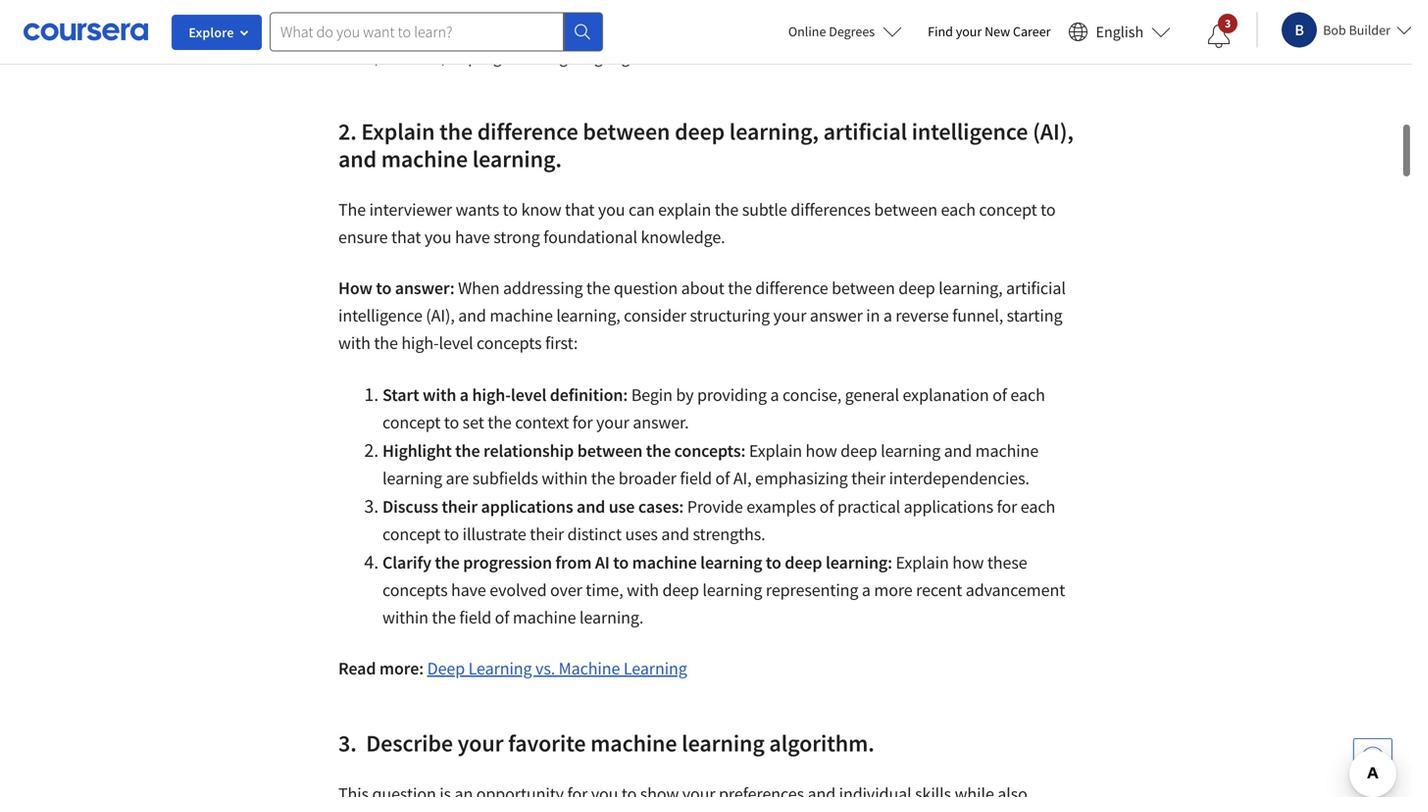 Task type: describe. For each thing, give the bounding box(es) containing it.
evolved
[[490, 579, 547, 601]]

between up 'broader'
[[578, 440, 643, 462]]

2.
[[338, 117, 357, 146]]

emphasizing
[[755, 467, 848, 490]]

context
[[515, 412, 569, 434]]

when
[[458, 277, 500, 299]]

highlight the relationship between the concepts:
[[383, 440, 746, 462]]

distinct
[[568, 523, 622, 545]]

first:
[[545, 332, 578, 354]]

addressing
[[503, 277, 583, 299]]

from
[[556, 552, 592, 574]]

learning. inside 2. explain the difference between deep learning, artificial intelligence (ai), and machine learning.
[[473, 144, 562, 174]]

your inside begin by providing a concise, general explanation of each concept to set the context for your answer.
[[597, 412, 630, 434]]

machine inside explain how these concepts have evolved over time, with deep learning representing a more recent advancement within the field of machine learning.
[[513, 607, 576, 629]]

and inside the provide examples of practical applications for each concept to illustrate their distinct uses and strengths.
[[662, 523, 690, 545]]

read more: deep learning vs. machine learning
[[338, 658, 687, 680]]

high- inside when addressing the question about the difference between deep learning, artificial intelligence (ai), and machine learning, consider structuring your answer in a reverse funnel, starting with the high-level concepts first:
[[402, 332, 439, 354]]

when addressing the question about the difference between deep learning, artificial intelligence (ai), and machine learning, consider structuring your answer in a reverse funnel, starting with the high-level concepts first:
[[338, 277, 1066, 354]]

1 horizontal spatial you
[[598, 199, 625, 221]]

more
[[874, 579, 913, 601]]

clarify
[[383, 552, 432, 574]]

cases:
[[638, 496, 684, 518]]

explore
[[189, 24, 234, 41]]

2 horizontal spatial learning,
[[939, 277, 1003, 299]]

intelligence inside when addressing the question about the difference between deep learning, artificial intelligence (ai), and machine learning, consider structuring your answer in a reverse funnel, starting with the high-level concepts first:
[[338, 305, 423, 327]]

deep inside explain how these concepts have evolved over time, with deep learning representing a more recent advancement within the field of machine learning.
[[663, 579, 699, 601]]

begin by providing a concise, general explanation of each concept to set the context for your answer.
[[383, 384, 1046, 434]]

can
[[629, 199, 655, 221]]

question
[[614, 277, 678, 299]]

of inside explain how these concepts have evolved over time, with deep learning representing a more recent advancement within the field of machine learning.
[[495, 607, 510, 629]]

have inside explain how these concepts have evolved over time, with deep learning representing a more recent advancement within the field of machine learning.
[[451, 579, 486, 601]]

difference inside when addressing the question about the difference between deep learning, artificial intelligence (ai), and machine learning, consider structuring your answer in a reverse funnel, starting with the high-level concepts first:
[[756, 277, 829, 299]]

time,
[[586, 579, 624, 601]]

b
[[1295, 20, 1305, 40]]

your inside when addressing the question about the difference between deep learning, artificial intelligence (ai), and machine learning, consider structuring your answer in a reverse funnel, starting with the high-level concepts first:
[[774, 305, 807, 327]]

explanation
[[903, 384, 989, 406]]

to inside begin by providing a concise, general explanation of each concept to set the context for your answer.
[[444, 412, 459, 434]]

learning inside explain how these concepts have evolved over time, with deep learning representing a more recent advancement within the field of machine learning.
[[703, 579, 763, 601]]

the interviewer wants to know that you can explain the subtle differences between each concept to ensure that you have strong foundational knowledge.
[[338, 199, 1056, 248]]

a up set
[[460, 384, 469, 406]]

their inside the provide examples of practical applications for each concept to illustrate their distinct uses and strengths.
[[530, 523, 564, 545]]

answer
[[810, 305, 863, 327]]

examples
[[747, 496, 816, 518]]

concepts inside when addressing the question about the difference between deep learning, artificial intelligence (ai), and machine learning, consider structuring your answer in a reverse funnel, starting with the high-level concepts first:
[[477, 332, 542, 354]]

know
[[521, 199, 562, 221]]

how to answer:
[[338, 277, 458, 299]]

english button
[[1061, 0, 1179, 64]]

1 vertical spatial that
[[391, 226, 421, 248]]

the left the question
[[587, 277, 611, 299]]

interviewer
[[369, 199, 452, 221]]

have inside the interviewer wants to know that you can explain the subtle differences between each concept to ensure that you have strong foundational knowledge.
[[455, 226, 490, 248]]

the inside explain how these concepts have evolved over time, with deep learning representing a more recent advancement within the field of machine learning.
[[432, 607, 456, 629]]

concept inside the provide examples of practical applications for each concept to illustrate their distinct uses and strengths.
[[383, 523, 441, 545]]

the down set
[[455, 440, 480, 462]]

2 vertical spatial learning,
[[557, 305, 621, 327]]

concise,
[[783, 384, 842, 406]]

answer:
[[395, 277, 455, 299]]

start with a high-level definition:
[[383, 384, 628, 406]]

1 applications from the left
[[481, 496, 573, 518]]

in
[[866, 305, 880, 327]]

deep learning vs. machine learning link
[[427, 658, 687, 680]]

2 learning from the left
[[624, 658, 687, 680]]

online
[[789, 23, 826, 40]]

3.  describe your favorite machine learning algorithm.
[[338, 729, 875, 758]]

for inside the provide examples of practical applications for each concept to illustrate their distinct uses and strengths.
[[997, 496, 1018, 518]]

how for deep
[[806, 440, 837, 462]]

(ai), inside 2. explain the difference between deep learning, artificial intelligence (ai), and machine learning.
[[1033, 117, 1074, 146]]

and up distinct
[[577, 496, 606, 518]]

these
[[988, 552, 1028, 574]]

the inside 2. explain the difference between deep learning, artificial intelligence (ai), and machine learning.
[[440, 117, 473, 146]]

learning, inside 2. explain the difference between deep learning, artificial intelligence (ai), and machine learning.
[[730, 117, 819, 146]]

a inside begin by providing a concise, general explanation of each concept to set the context for your answer.
[[771, 384, 779, 406]]

1 horizontal spatial that
[[565, 199, 595, 221]]

online degrees
[[789, 23, 875, 40]]

bob
[[1324, 21, 1347, 39]]

start
[[383, 384, 419, 406]]

highlight
[[383, 440, 452, 462]]

deep up representing
[[785, 552, 823, 574]]

wants
[[456, 199, 500, 221]]

find
[[928, 23, 953, 40]]

uses
[[625, 523, 658, 545]]

strong
[[494, 226, 540, 248]]

providing
[[697, 384, 767, 406]]

concept inside begin by providing a concise, general explanation of each concept to set the context for your answer.
[[383, 412, 441, 434]]

interdependencies.
[[889, 467, 1030, 490]]

the inside the interviewer wants to know that you can explain the subtle differences between each concept to ensure that you have strong foundational knowledge.
[[715, 199, 739, 221]]

ensure
[[338, 226, 388, 248]]

of inside the provide examples of practical applications for each concept to illustrate their distinct uses and strengths.
[[820, 496, 834, 518]]

recent
[[916, 579, 963, 601]]

machine right favorite
[[591, 729, 677, 758]]

definition:
[[550, 384, 628, 406]]

are
[[446, 467, 469, 490]]

level inside when addressing the question about the difference between deep learning, artificial intelligence (ai), and machine learning, consider structuring your answer in a reverse funnel, starting with the high-level concepts first:
[[439, 332, 473, 354]]

practical
[[838, 496, 901, 518]]

3
[[1225, 16, 1232, 31]]

answer.
[[633, 412, 689, 434]]

deep inside 2. explain the difference between deep learning, artificial intelligence (ai), and machine learning.
[[675, 117, 725, 146]]

and inside 2. explain the difference between deep learning, artificial intelligence (ai), and machine learning.
[[338, 144, 377, 174]]

0 horizontal spatial their
[[442, 496, 478, 518]]

explain inside 2. explain the difference between deep learning, artificial intelligence (ai), and machine learning.
[[361, 117, 435, 146]]

concepts:
[[675, 440, 746, 462]]

begin
[[631, 384, 673, 406]]

field inside explain how deep learning and machine learning are subfields within the broader field of ai, emphasizing their interdependencies.
[[680, 467, 712, 490]]

within inside explain how these concepts have evolved over time, with deep learning representing a more recent advancement within the field of machine learning.
[[383, 607, 429, 629]]

foundational
[[544, 226, 638, 248]]

show notifications image
[[1208, 25, 1231, 48]]

machine
[[559, 658, 620, 680]]

use
[[609, 496, 635, 518]]

how
[[338, 277, 373, 299]]

starting
[[1007, 305, 1063, 327]]

your inside "link"
[[956, 23, 982, 40]]

discuss
[[383, 496, 438, 518]]

each inside the provide examples of practical applications for each concept to illustrate their distinct uses and strengths.
[[1021, 496, 1056, 518]]

deep
[[427, 658, 465, 680]]

field inside explain how these concepts have evolved over time, with deep learning representing a more recent advancement within the field of machine learning.
[[460, 607, 492, 629]]

broader
[[619, 467, 677, 490]]

applications inside the provide examples of practical applications for each concept to illustrate their distinct uses and strengths.
[[904, 496, 994, 518]]

explain
[[658, 199, 711, 221]]

over
[[550, 579, 583, 601]]



Task type: vqa. For each thing, say whether or not it's contained in the screenshot.
CAPABLE
no



Task type: locate. For each thing, give the bounding box(es) containing it.
between inside when addressing the question about the difference between deep learning, artificial intelligence (ai), and machine learning, consider structuring your answer in a reverse funnel, starting with the high-level concepts first:
[[832, 277, 895, 299]]

explain up emphasizing
[[749, 440, 803, 462]]

their up practical
[[852, 467, 886, 490]]

your down the definition:
[[597, 412, 630, 434]]

with right the start
[[423, 384, 456, 406]]

high- up set
[[472, 384, 511, 406]]

concept inside the interviewer wants to know that you can explain the subtle differences between each concept to ensure that you have strong foundational knowledge.
[[979, 199, 1038, 221]]

0 vertical spatial that
[[565, 199, 595, 221]]

career
[[1013, 23, 1051, 40]]

1 vertical spatial artificial
[[1007, 277, 1066, 299]]

read
[[338, 658, 376, 680]]

your right find
[[956, 23, 982, 40]]

(ai),
[[1033, 117, 1074, 146], [426, 305, 455, 327]]

1 horizontal spatial explain
[[749, 440, 803, 462]]

1 horizontal spatial artificial
[[1007, 277, 1066, 299]]

0 vertical spatial high-
[[402, 332, 439, 354]]

have
[[455, 226, 490, 248], [451, 579, 486, 601]]

a
[[884, 305, 893, 327], [460, 384, 469, 406], [771, 384, 779, 406], [862, 579, 871, 601]]

consider
[[624, 305, 687, 327]]

2 applications from the left
[[904, 496, 994, 518]]

difference up answer
[[756, 277, 829, 299]]

each inside begin by providing a concise, general explanation of each concept to set the context for your answer.
[[1011, 384, 1046, 406]]

0 horizontal spatial learning,
[[557, 305, 621, 327]]

3 button
[[1192, 13, 1247, 60]]

learning, up the subtle on the top right
[[730, 117, 819, 146]]

1 horizontal spatial learning,
[[730, 117, 819, 146]]

machine down the addressing
[[490, 305, 553, 327]]

subtle
[[742, 199, 787, 221]]

0 vertical spatial each
[[941, 199, 976, 221]]

deep
[[675, 117, 725, 146], [899, 277, 936, 299], [841, 440, 878, 462], [785, 552, 823, 574], [663, 579, 699, 601]]

0 horizontal spatial intelligence
[[338, 305, 423, 327]]

favorite
[[508, 729, 586, 758]]

2 vertical spatial their
[[530, 523, 564, 545]]

the up structuring
[[728, 277, 752, 299]]

0 vertical spatial concept
[[979, 199, 1038, 221]]

What do you want to learn? text field
[[270, 12, 564, 52]]

your left favorite
[[458, 729, 504, 758]]

1 vertical spatial high-
[[472, 384, 511, 406]]

each inside the interviewer wants to know that you can explain the subtle differences between each concept to ensure that you have strong foundational knowledge.
[[941, 199, 976, 221]]

1 vertical spatial within
[[383, 607, 429, 629]]

1 horizontal spatial difference
[[756, 277, 829, 299]]

0 horizontal spatial field
[[460, 607, 492, 629]]

0 vertical spatial their
[[852, 467, 886, 490]]

machine down uses
[[632, 552, 697, 574]]

applications down subfields
[[481, 496, 573, 518]]

1 horizontal spatial intelligence
[[912, 117, 1028, 146]]

by
[[676, 384, 694, 406]]

builder
[[1349, 21, 1391, 39]]

level down 'when'
[[439, 332, 473, 354]]

concepts up start with a high-level definition:
[[477, 332, 542, 354]]

1 horizontal spatial with
[[423, 384, 456, 406]]

within down "highlight the relationship between the concepts:"
[[542, 467, 588, 490]]

1 horizontal spatial high-
[[472, 384, 511, 406]]

0 horizontal spatial level
[[439, 332, 473, 354]]

ai
[[595, 552, 610, 574]]

about
[[681, 277, 725, 299]]

high- down 'answer:'
[[402, 332, 439, 354]]

explain inside explain how deep learning and machine learning are subfields within the broader field of ai, emphasizing their interdependencies.
[[749, 440, 803, 462]]

learning. inside explain how these concepts have evolved over time, with deep learning representing a more recent advancement within the field of machine learning.
[[580, 607, 644, 629]]

applications
[[481, 496, 573, 518], [904, 496, 994, 518]]

2 vertical spatial concept
[[383, 523, 441, 545]]

you down interviewer
[[425, 226, 452, 248]]

of down emphasizing
[[820, 496, 834, 518]]

0 horizontal spatial explain
[[361, 117, 435, 146]]

(ai), inside when addressing the question about the difference between deep learning, artificial intelligence (ai), and machine learning, consider structuring your answer in a reverse funnel, starting with the high-level concepts first:
[[426, 305, 455, 327]]

and up the
[[338, 144, 377, 174]]

learning. up know
[[473, 144, 562, 174]]

1 horizontal spatial field
[[680, 467, 712, 490]]

how
[[806, 440, 837, 462], [953, 552, 984, 574]]

0 horizontal spatial concepts
[[383, 579, 448, 601]]

of down evolved
[[495, 607, 510, 629]]

machine inside 2. explain the difference between deep learning, artificial intelligence (ai), and machine learning.
[[381, 144, 468, 174]]

2 horizontal spatial their
[[852, 467, 886, 490]]

1 horizontal spatial applications
[[904, 496, 994, 518]]

field down concepts:
[[680, 467, 712, 490]]

0 horizontal spatial within
[[383, 607, 429, 629]]

learning
[[469, 658, 532, 680], [624, 658, 687, 680]]

learning, up funnel,
[[939, 277, 1003, 299]]

1 vertical spatial difference
[[756, 277, 829, 299]]

coursera image
[[24, 16, 148, 47]]

within inside explain how deep learning and machine learning are subfields within the broader field of ai, emphasizing their interdependencies.
[[542, 467, 588, 490]]

high-
[[402, 332, 439, 354], [472, 384, 511, 406]]

for
[[573, 412, 593, 434], [997, 496, 1018, 518]]

difference
[[477, 117, 579, 146], [756, 277, 829, 299]]

and down 'when'
[[458, 305, 486, 327]]

illustrate
[[463, 523, 527, 545]]

have down progression
[[451, 579, 486, 601]]

for inside begin by providing a concise, general explanation of each concept to set the context for your answer.
[[573, 412, 593, 434]]

2 vertical spatial with
[[627, 579, 659, 601]]

structuring
[[690, 305, 770, 327]]

0 vertical spatial explain
[[361, 117, 435, 146]]

0 vertical spatial field
[[680, 467, 712, 490]]

0 horizontal spatial high-
[[402, 332, 439, 354]]

the inside begin by providing a concise, general explanation of each concept to set the context for your answer.
[[488, 412, 512, 434]]

0 vertical spatial learning.
[[473, 144, 562, 174]]

1 vertical spatial have
[[451, 579, 486, 601]]

0 vertical spatial have
[[455, 226, 490, 248]]

you
[[598, 199, 625, 221], [425, 226, 452, 248]]

more:
[[380, 658, 424, 680]]

0 vertical spatial artificial
[[824, 117, 907, 146]]

have down wants
[[455, 226, 490, 248]]

a right the in
[[884, 305, 893, 327]]

provide
[[687, 496, 743, 518]]

machine up interviewer
[[381, 144, 468, 174]]

1 horizontal spatial concepts
[[477, 332, 542, 354]]

between up the in
[[832, 277, 895, 299]]

explain for clarify the progression from ai to machine learning to deep learning:
[[896, 552, 949, 574]]

learning right machine
[[624, 658, 687, 680]]

1 vertical spatial their
[[442, 496, 478, 518]]

and down cases:
[[662, 523, 690, 545]]

1 vertical spatial you
[[425, 226, 452, 248]]

the
[[338, 199, 366, 221]]

concepts down clarify
[[383, 579, 448, 601]]

level
[[439, 332, 473, 354], [511, 384, 547, 406]]

the right clarify
[[435, 552, 460, 574]]

the left the subtle on the top right
[[715, 199, 739, 221]]

2 horizontal spatial explain
[[896, 552, 949, 574]]

2. explain the difference between deep learning, artificial intelligence (ai), and machine learning.
[[338, 117, 1074, 174]]

and
[[338, 144, 377, 174], [458, 305, 486, 327], [944, 440, 972, 462], [577, 496, 606, 518], [662, 523, 690, 545]]

the
[[440, 117, 473, 146], [715, 199, 739, 221], [587, 277, 611, 299], [728, 277, 752, 299], [374, 332, 398, 354], [488, 412, 512, 434], [455, 440, 480, 462], [646, 440, 671, 462], [591, 467, 615, 490], [435, 552, 460, 574], [432, 607, 456, 629]]

1 vertical spatial field
[[460, 607, 492, 629]]

discuss their applications and use cases:
[[383, 496, 684, 518]]

1 vertical spatial learning,
[[939, 277, 1003, 299]]

artificial inside when addressing the question about the difference between deep learning, artificial intelligence (ai), and machine learning, consider structuring your answer in a reverse funnel, starting with the high-level concepts first:
[[1007, 277, 1066, 299]]

1 vertical spatial concepts
[[383, 579, 448, 601]]

deep up "reverse"
[[899, 277, 936, 299]]

differences
[[791, 199, 871, 221]]

deep inside when addressing the question about the difference between deep learning, artificial intelligence (ai), and machine learning, consider structuring your answer in a reverse funnel, starting with the high-level concepts first:
[[899, 277, 936, 299]]

for down the definition:
[[573, 412, 593, 434]]

their down are
[[442, 496, 478, 518]]

to inside the provide examples of practical applications for each concept to illustrate their distinct uses and strengths.
[[444, 523, 459, 545]]

relationship
[[484, 440, 574, 462]]

explore button
[[172, 15, 262, 50]]

the up use
[[591, 467, 615, 490]]

explain how deep learning and machine learning are subfields within the broader field of ai, emphasizing their interdependencies.
[[383, 440, 1039, 490]]

representing
[[766, 579, 859, 601]]

difference inside 2. explain the difference between deep learning, artificial intelligence (ai), and machine learning.
[[477, 117, 579, 146]]

of inside explain how deep learning and machine learning are subfields within the broader field of ai, emphasizing their interdependencies.
[[716, 467, 730, 490]]

learning left vs. at the bottom of page
[[469, 658, 532, 680]]

1 vertical spatial each
[[1011, 384, 1046, 406]]

between inside 2. explain the difference between deep learning, artificial intelligence (ai), and machine learning.
[[583, 117, 670, 146]]

concept
[[979, 199, 1038, 221], [383, 412, 441, 434], [383, 523, 441, 545]]

2 vertical spatial explain
[[896, 552, 949, 574]]

0 vertical spatial for
[[573, 412, 593, 434]]

2 vertical spatial each
[[1021, 496, 1056, 518]]

artificial
[[824, 117, 907, 146], [1007, 277, 1066, 299]]

0 vertical spatial learning,
[[730, 117, 819, 146]]

1 horizontal spatial learning
[[624, 658, 687, 680]]

deep inside explain how deep learning and machine learning are subfields within the broader field of ai, emphasizing their interdependencies.
[[841, 440, 878, 462]]

reverse
[[896, 305, 949, 327]]

ai,
[[734, 467, 752, 490]]

explain inside explain how these concepts have evolved over time, with deep learning representing a more recent advancement within the field of machine learning.
[[896, 552, 949, 574]]

field
[[680, 467, 712, 490], [460, 607, 492, 629]]

level up context
[[511, 384, 547, 406]]

with down how
[[338, 332, 371, 354]]

advancement
[[966, 579, 1066, 601]]

degrees
[[829, 23, 875, 40]]

your left answer
[[774, 305, 807, 327]]

0 horizontal spatial learning
[[469, 658, 532, 680]]

machine inside explain how deep learning and machine learning are subfields within the broader field of ai, emphasizing their interdependencies.
[[976, 440, 1039, 462]]

between right differences
[[874, 199, 938, 221]]

the inside explain how deep learning and machine learning are subfields within the broader field of ai, emphasizing their interdependencies.
[[591, 467, 615, 490]]

of left ai,
[[716, 467, 730, 490]]

0 horizontal spatial difference
[[477, 117, 579, 146]]

explain for highlight the relationship between the concepts:
[[749, 440, 803, 462]]

and inside when addressing the question about the difference between deep learning, artificial intelligence (ai), and machine learning, consider structuring your answer in a reverse funnel, starting with the high-level concepts first:
[[458, 305, 486, 327]]

1 horizontal spatial within
[[542, 467, 588, 490]]

your
[[956, 23, 982, 40], [774, 305, 807, 327], [597, 412, 630, 434], [458, 729, 504, 758]]

learning.
[[473, 144, 562, 174], [580, 607, 644, 629]]

vs.
[[536, 658, 555, 680]]

deep down clarify the progression from ai to machine learning to deep learning:
[[663, 579, 699, 601]]

of inside begin by providing a concise, general explanation of each concept to set the context for your answer.
[[993, 384, 1007, 406]]

1 vertical spatial level
[[511, 384, 547, 406]]

that down interviewer
[[391, 226, 421, 248]]

the down answer.
[[646, 440, 671, 462]]

explain right '2.'
[[361, 117, 435, 146]]

concepts inside explain how these concepts have evolved over time, with deep learning representing a more recent advancement within the field of machine learning.
[[383, 579, 448, 601]]

to
[[503, 199, 518, 221], [1041, 199, 1056, 221], [376, 277, 392, 299], [444, 412, 459, 434], [444, 523, 459, 545], [613, 552, 629, 574], [766, 552, 782, 574]]

1 horizontal spatial how
[[953, 552, 984, 574]]

between up 'can'
[[583, 117, 670, 146]]

subfields
[[473, 467, 538, 490]]

machine up interdependencies.
[[976, 440, 1039, 462]]

1 horizontal spatial level
[[511, 384, 547, 406]]

1 horizontal spatial learning.
[[580, 607, 644, 629]]

how left the these
[[953, 552, 984, 574]]

artificial up starting on the top right of page
[[1007, 277, 1066, 299]]

for down interdependencies.
[[997, 496, 1018, 518]]

1 vertical spatial (ai),
[[426, 305, 455, 327]]

learning, up first: on the left top
[[557, 305, 621, 327]]

0 vertical spatial you
[[598, 199, 625, 221]]

learning. down time,
[[580, 607, 644, 629]]

within up more:
[[383, 607, 429, 629]]

1 vertical spatial learning.
[[580, 607, 644, 629]]

0 horizontal spatial artificial
[[824, 117, 907, 146]]

field down evolved
[[460, 607, 492, 629]]

1 vertical spatial how
[[953, 552, 984, 574]]

the right set
[[488, 412, 512, 434]]

0 vertical spatial with
[[338, 332, 371, 354]]

with down clarify the progression from ai to machine learning to deep learning:
[[627, 579, 659, 601]]

how inside explain how deep learning and machine learning are subfields within the broader field of ai, emphasizing their interdependencies.
[[806, 440, 837, 462]]

0 horizontal spatial you
[[425, 226, 452, 248]]

artificial up differences
[[824, 117, 907, 146]]

how inside explain how these concepts have evolved over time, with deep learning representing a more recent advancement within the field of machine learning.
[[953, 552, 984, 574]]

between inside the interviewer wants to know that you can explain the subtle differences between each concept to ensure that you have strong foundational knowledge.
[[874, 199, 938, 221]]

intelligence
[[912, 117, 1028, 146], [338, 305, 423, 327]]

1 vertical spatial with
[[423, 384, 456, 406]]

their down discuss their applications and use cases:
[[530, 523, 564, 545]]

applications down interdependencies.
[[904, 496, 994, 518]]

general
[[845, 384, 900, 406]]

explain how these concepts have evolved over time, with deep learning representing a more recent advancement within the field of machine learning.
[[383, 552, 1066, 629]]

a inside when addressing the question about the difference between deep learning, artificial intelligence (ai), and machine learning, consider structuring your answer in a reverse funnel, starting with the high-level concepts first:
[[884, 305, 893, 327]]

strengths.
[[693, 523, 766, 545]]

1 learning from the left
[[469, 658, 532, 680]]

0 horizontal spatial learning.
[[473, 144, 562, 174]]

explain up recent
[[896, 552, 949, 574]]

with inside when addressing the question about the difference between deep learning, artificial intelligence (ai), and machine learning, consider structuring your answer in a reverse funnel, starting with the high-level concepts first:
[[338, 332, 371, 354]]

funnel,
[[953, 305, 1004, 327]]

online degrees button
[[773, 10, 918, 53]]

their inside explain how deep learning and machine learning are subfields within the broader field of ai, emphasizing their interdependencies.
[[852, 467, 886, 490]]

0 vertical spatial concepts
[[477, 332, 542, 354]]

0 vertical spatial (ai),
[[1033, 117, 1074, 146]]

how for these
[[953, 552, 984, 574]]

and up interdependencies.
[[944, 440, 972, 462]]

progression
[[463, 552, 552, 574]]

and inside explain how deep learning and machine learning are subfields within the broader field of ai, emphasizing their interdependencies.
[[944, 440, 972, 462]]

1 vertical spatial intelligence
[[338, 305, 423, 327]]

1 vertical spatial for
[[997, 496, 1018, 518]]

a inside explain how these concepts have evolved over time, with deep learning representing a more recent advancement within the field of machine learning.
[[862, 579, 871, 601]]

0 vertical spatial within
[[542, 467, 588, 490]]

deep up practical
[[841, 440, 878, 462]]

0 vertical spatial intelligence
[[912, 117, 1028, 146]]

the up deep
[[432, 607, 456, 629]]

the up wants
[[440, 117, 473, 146]]

2 horizontal spatial with
[[627, 579, 659, 601]]

english
[[1096, 22, 1144, 42]]

a left concise,
[[771, 384, 779, 406]]

provide examples of practical applications for each concept to illustrate their distinct uses and strengths.
[[383, 496, 1056, 545]]

1 vertical spatial concept
[[383, 412, 441, 434]]

you left 'can'
[[598, 199, 625, 221]]

how up emphasizing
[[806, 440, 837, 462]]

0 horizontal spatial with
[[338, 332, 371, 354]]

1 horizontal spatial their
[[530, 523, 564, 545]]

artificial inside 2. explain the difference between deep learning, artificial intelligence (ai), and machine learning.
[[824, 117, 907, 146]]

1 vertical spatial explain
[[749, 440, 803, 462]]

0 vertical spatial difference
[[477, 117, 579, 146]]

0 horizontal spatial applications
[[481, 496, 573, 518]]

describe
[[366, 729, 453, 758]]

0 horizontal spatial for
[[573, 412, 593, 434]]

learning:
[[826, 552, 893, 574]]

algorithm.
[[770, 729, 875, 758]]

machine inside when addressing the question about the difference between deep learning, artificial intelligence (ai), and machine learning, consider structuring your answer in a reverse funnel, starting with the high-level concepts first:
[[490, 305, 553, 327]]

find your new career
[[928, 23, 1051, 40]]

0 horizontal spatial that
[[391, 226, 421, 248]]

1 horizontal spatial for
[[997, 496, 1018, 518]]

deep up explain
[[675, 117, 725, 146]]

new
[[985, 23, 1011, 40]]

None search field
[[270, 12, 603, 52]]

a left more
[[862, 579, 871, 601]]

that up foundational
[[565, 199, 595, 221]]

knowledge.
[[641, 226, 726, 248]]

help center image
[[1362, 747, 1385, 770]]

0 horizontal spatial (ai),
[[426, 305, 455, 327]]

difference up know
[[477, 117, 579, 146]]

1 horizontal spatial (ai),
[[1033, 117, 1074, 146]]

0 vertical spatial level
[[439, 332, 473, 354]]

set
[[463, 412, 484, 434]]

with inside explain how these concepts have evolved over time, with deep learning representing a more recent advancement within the field of machine learning.
[[627, 579, 659, 601]]

0 horizontal spatial how
[[806, 440, 837, 462]]

of right explanation
[[993, 384, 1007, 406]]

machine down over
[[513, 607, 576, 629]]

intelligence inside 2. explain the difference between deep learning, artificial intelligence (ai), and machine learning.
[[912, 117, 1028, 146]]

the up the start
[[374, 332, 398, 354]]

find your new career link
[[918, 20, 1061, 44]]

0 vertical spatial how
[[806, 440, 837, 462]]



